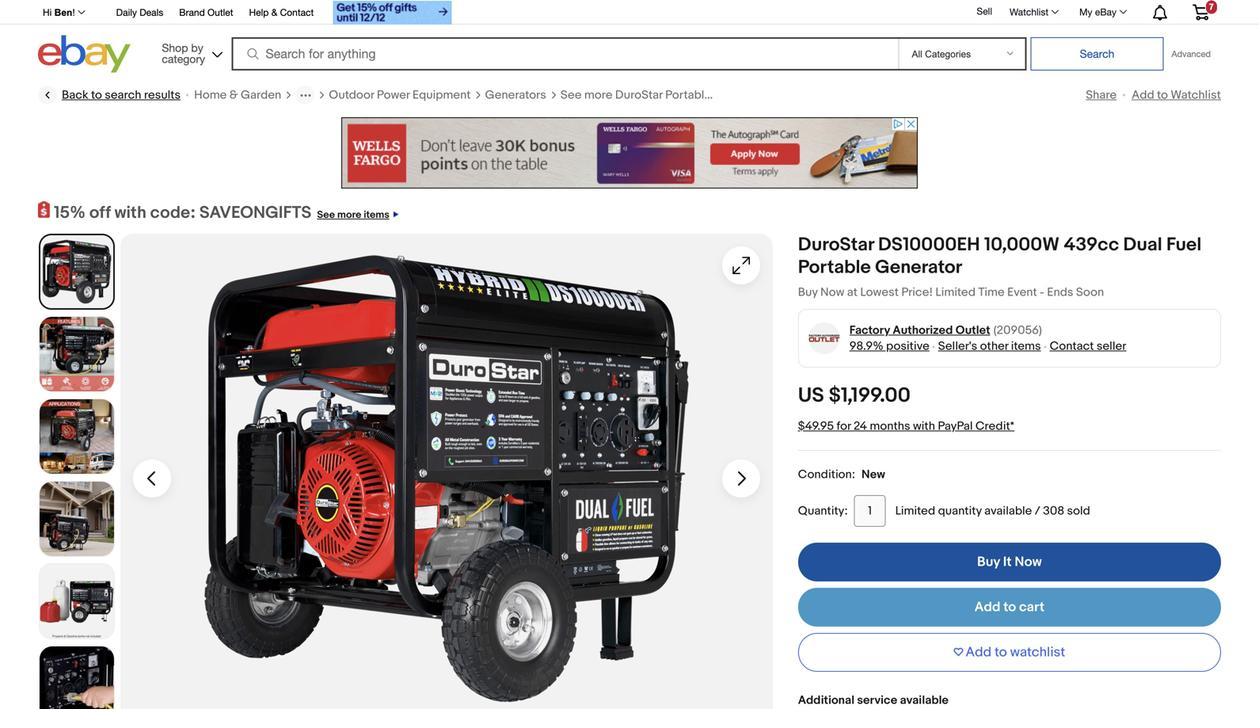 Task type: locate. For each thing, give the bounding box(es) containing it.
items inside see more items link
[[364, 209, 390, 221]]

watchlist inside watchlist link
[[1010, 6, 1049, 17]]

other
[[980, 339, 1009, 353]]

add down add to cart
[[966, 644, 992, 661]]

0 horizontal spatial contact
[[280, 7, 314, 18]]

2 vertical spatial add
[[966, 644, 992, 661]]

1 horizontal spatial outlet
[[956, 323, 991, 338]]

add to watchlist link
[[1132, 88, 1222, 102]]

1 horizontal spatial now
[[1015, 554, 1042, 571]]

0 vertical spatial available
[[985, 504, 1033, 518]]

10
[[805, 88, 816, 102]]

&
[[272, 7, 278, 18], [230, 88, 238, 102]]

1 vertical spatial now
[[1015, 554, 1042, 571]]

available left /
[[985, 504, 1033, 518]]

0 horizontal spatial watchlist
[[1010, 6, 1049, 17]]

add to cart link
[[798, 588, 1222, 627]]

7
[[1210, 2, 1215, 12]]

to left the cart at the right bottom of the page
[[1004, 599, 1017, 616]]

see for see more durostar portable hybrid dual fuel 10 000w gen...
[[561, 88, 582, 102]]

0 vertical spatial see
[[561, 88, 582, 102]]

0 horizontal spatial &
[[230, 88, 238, 102]]

0 horizontal spatial items
[[364, 209, 390, 221]]

outlet
[[208, 7, 233, 18], [956, 323, 991, 338]]

1 vertical spatial durostar
[[798, 234, 874, 256]]

0 vertical spatial portable
[[666, 88, 711, 102]]

buy left it
[[978, 554, 1001, 571]]

generator
[[876, 256, 963, 279]]

items for seller's other items
[[1012, 339, 1042, 353]]

308
[[1044, 504, 1065, 518]]

quantity
[[939, 504, 982, 518]]

0 vertical spatial contact
[[280, 7, 314, 18]]

limited quantity available / 308 sold
[[896, 504, 1091, 518]]

portable inside durostar ds10000eh 10,000w 439cc dual fuel portable generator buy now at lowest price! limited time event - ends soon
[[798, 256, 871, 279]]

durostar inside durostar ds10000eh 10,000w 439cc dual fuel portable generator buy now at lowest price! limited time event - ends soon
[[798, 234, 874, 256]]

to inside add to cart "link"
[[1004, 599, 1017, 616]]

now
[[821, 285, 845, 300], [1015, 554, 1042, 571]]

1 vertical spatial items
[[1012, 339, 1042, 353]]

ds10000eh
[[879, 234, 981, 256]]

buy left at at the top
[[798, 285, 818, 300]]

98.9%
[[850, 339, 884, 353]]

watchlist
[[1011, 644, 1066, 661]]

add inside "link"
[[975, 599, 1001, 616]]

to left watchlist
[[995, 644, 1008, 661]]

add for add to watchlist
[[966, 644, 992, 661]]

see more durostar portable hybrid dual fuel 10 000w gen... link
[[561, 87, 884, 103]]

1 vertical spatial portable
[[798, 256, 871, 279]]

0 vertical spatial more
[[585, 88, 613, 102]]

1 horizontal spatial &
[[272, 7, 278, 18]]

buy
[[798, 285, 818, 300], [978, 554, 1001, 571]]

1 horizontal spatial see
[[561, 88, 582, 102]]

outlet right brand
[[208, 7, 233, 18]]

now left at at the top
[[821, 285, 845, 300]]

seller's other items link
[[939, 339, 1042, 353]]

at
[[848, 285, 858, 300]]

home & garden
[[194, 88, 281, 102]]

to down advanced link
[[1158, 88, 1169, 102]]

1 horizontal spatial contact
[[1050, 339, 1095, 353]]

contact right 'help'
[[280, 7, 314, 18]]

98.9% positive link
[[850, 339, 930, 353]]

0 horizontal spatial outlet
[[208, 7, 233, 18]]

help & contact
[[249, 7, 314, 18]]

help
[[249, 7, 269, 18]]

contact seller link
[[1050, 339, 1127, 353]]

1 vertical spatial add
[[975, 599, 1001, 616]]

& right 'help'
[[272, 7, 278, 18]]

picture 6 of 12 image
[[40, 647, 114, 709]]

0 horizontal spatial dual
[[753, 88, 777, 102]]

None submit
[[1031, 37, 1164, 71]]

add for add to watchlist
[[1132, 88, 1155, 102]]

1 horizontal spatial items
[[1012, 339, 1042, 353]]

add to watchlist
[[966, 644, 1066, 661]]

to inside add to watchlist button
[[995, 644, 1008, 661]]

add inside button
[[966, 644, 992, 661]]

& inside account navigation
[[272, 7, 278, 18]]

0 vertical spatial &
[[272, 7, 278, 18]]

0 horizontal spatial available
[[900, 693, 949, 708]]

available right service
[[900, 693, 949, 708]]

back
[[62, 88, 88, 102]]

positive
[[887, 339, 930, 353]]

watchlist down advanced link
[[1171, 88, 1222, 102]]

back to search results
[[62, 88, 181, 102]]

limited left quantity
[[896, 504, 936, 518]]

1 vertical spatial fuel
[[1167, 234, 1202, 256]]

to right back
[[91, 88, 102, 102]]

1 vertical spatial buy
[[978, 554, 1001, 571]]

picture 5 of 12 image
[[40, 564, 114, 639]]

7 link
[[1184, 0, 1219, 23]]

with left paypal
[[913, 419, 936, 433]]

1 vertical spatial more
[[337, 209, 362, 221]]

outdoor power equipment link
[[329, 87, 471, 103]]

1 horizontal spatial fuel
[[1167, 234, 1202, 256]]

to
[[91, 88, 102, 102], [1158, 88, 1169, 102], [1004, 599, 1017, 616], [995, 644, 1008, 661]]

fuel
[[780, 88, 802, 102], [1167, 234, 1202, 256]]

lowest
[[861, 285, 899, 300]]

1 vertical spatial available
[[900, 693, 949, 708]]

back to search results link
[[38, 86, 181, 105]]

power
[[377, 88, 410, 102]]

0 vertical spatial outlet
[[208, 7, 233, 18]]

durostar
[[616, 88, 663, 102], [798, 234, 874, 256]]

watchlist right sell link
[[1010, 6, 1049, 17]]

condition: new
[[798, 467, 886, 482]]

results
[[144, 88, 181, 102]]

to for search
[[91, 88, 102, 102]]

1 horizontal spatial with
[[913, 419, 936, 433]]

0 vertical spatial add
[[1132, 88, 1155, 102]]

1 horizontal spatial more
[[585, 88, 613, 102]]

000w
[[819, 88, 850, 102]]

ben
[[54, 7, 72, 18]]

1 horizontal spatial buy
[[978, 554, 1001, 571]]

$49.95
[[798, 419, 834, 433]]

ebay
[[1096, 6, 1117, 17]]

home & garden link
[[194, 87, 281, 103]]

1 horizontal spatial portable
[[798, 256, 871, 279]]

0 vertical spatial fuel
[[780, 88, 802, 102]]

10,000w
[[985, 234, 1060, 256]]

add left the cart at the right bottom of the page
[[975, 599, 1001, 616]]

now inside durostar ds10000eh 10,000w 439cc dual fuel portable generator buy now at lowest price! limited time event - ends soon
[[821, 285, 845, 300]]

1 vertical spatial limited
[[896, 504, 936, 518]]

seller's
[[939, 339, 978, 353]]

hybrid
[[714, 88, 750, 102]]

now right it
[[1015, 554, 1042, 571]]

portable left hybrid
[[666, 88, 711, 102]]

0 vertical spatial now
[[821, 285, 845, 300]]

sell link
[[970, 6, 1000, 17]]

limited
[[936, 285, 976, 300], [896, 504, 936, 518]]

439cc
[[1064, 234, 1120, 256]]

soon
[[1077, 285, 1105, 300]]

contact left seller at right top
[[1050, 339, 1095, 353]]

brand
[[179, 7, 205, 18]]

brand outlet link
[[179, 4, 233, 22]]

additional service available
[[798, 693, 949, 708]]

& right home
[[230, 88, 238, 102]]

98.9% positive
[[850, 339, 930, 353]]

time
[[979, 285, 1005, 300]]

0 horizontal spatial more
[[337, 209, 362, 221]]

durostar up at at the top
[[798, 234, 874, 256]]

1 vertical spatial see
[[317, 209, 335, 221]]

paypal
[[938, 419, 973, 433]]

my ebay link
[[1071, 2, 1135, 21]]

to inside back to search results link
[[91, 88, 102, 102]]

15% off with code: saveongifts
[[54, 202, 312, 223]]

0 vertical spatial with
[[115, 202, 146, 223]]

portable up at at the top
[[798, 256, 871, 279]]

picture 2 of 12 image
[[40, 317, 114, 391]]

limited inside durostar ds10000eh 10,000w 439cc dual fuel portable generator buy now at lowest price! limited time event - ends soon
[[936, 285, 976, 300]]

1 vertical spatial contact
[[1050, 339, 1095, 353]]

to for watchlist
[[995, 644, 1008, 661]]

contact
[[280, 7, 314, 18], [1050, 339, 1095, 353]]

service
[[858, 693, 898, 708]]

durostar down 'shop by category' banner
[[616, 88, 663, 102]]

1 vertical spatial with
[[913, 419, 936, 433]]

limited left time
[[936, 285, 976, 300]]

see
[[561, 88, 582, 102], [317, 209, 335, 221]]

help & contact link
[[249, 4, 314, 22]]

0 vertical spatial buy
[[798, 285, 818, 300]]

Quantity: text field
[[855, 495, 886, 527]]

hi ben !
[[43, 7, 75, 18]]

see more durostar portable hybrid dual fuel 10 000w gen...
[[561, 88, 884, 102]]

see right saveongifts
[[317, 209, 335, 221]]

with right off
[[115, 202, 146, 223]]

get an extra 15% off image
[[333, 1, 452, 25]]

see down search for anything 'text box'
[[561, 88, 582, 102]]

months
[[870, 419, 911, 433]]

& for help
[[272, 7, 278, 18]]

0 horizontal spatial see
[[317, 209, 335, 221]]

1 horizontal spatial dual
[[1124, 234, 1163, 256]]

new
[[862, 467, 886, 482]]

0 vertical spatial dual
[[753, 88, 777, 102]]

items
[[364, 209, 390, 221], [1012, 339, 1042, 353]]

0 horizontal spatial buy
[[798, 285, 818, 300]]

0 vertical spatial items
[[364, 209, 390, 221]]

dual right hybrid
[[753, 88, 777, 102]]

it
[[1004, 554, 1012, 571]]

1 horizontal spatial durostar
[[798, 234, 874, 256]]

outlet up seller's
[[956, 323, 991, 338]]

0 vertical spatial watchlist
[[1010, 6, 1049, 17]]

0 horizontal spatial durostar
[[616, 88, 663, 102]]

1 vertical spatial &
[[230, 88, 238, 102]]

0 horizontal spatial portable
[[666, 88, 711, 102]]

shop by category banner
[[34, 0, 1222, 77]]

factory authorized outlet (209056)
[[850, 323, 1043, 338]]

dual right 439cc
[[1124, 234, 1163, 256]]

1 vertical spatial watchlist
[[1171, 88, 1222, 102]]

1 vertical spatial outlet
[[956, 323, 991, 338]]

add right share
[[1132, 88, 1155, 102]]

0 horizontal spatial now
[[821, 285, 845, 300]]

1 vertical spatial dual
[[1124, 234, 1163, 256]]

us $1,199.00
[[798, 384, 911, 408]]

0 vertical spatial limited
[[936, 285, 976, 300]]

outdoor
[[329, 88, 374, 102]]

0 horizontal spatial fuel
[[780, 88, 802, 102]]

1 horizontal spatial available
[[985, 504, 1033, 518]]

contact inside account navigation
[[280, 7, 314, 18]]



Task type: vqa. For each thing, say whether or not it's contained in the screenshot.
OUTLET in the account navigation
yes



Task type: describe. For each thing, give the bounding box(es) containing it.
share
[[1086, 88, 1117, 102]]

daily
[[116, 7, 137, 18]]

picture 3 of 12 image
[[40, 399, 114, 474]]

shop by category button
[[155, 35, 226, 69]]

factory authorized outlet image
[[808, 322, 841, 355]]

event
[[1008, 285, 1038, 300]]

share button
[[1086, 88, 1117, 102]]

$49.95 for 24 months with paypal credit* button
[[798, 419, 1015, 433]]

0 vertical spatial durostar
[[616, 88, 663, 102]]

picture 1 of 12 image
[[40, 235, 113, 308]]

daily deals
[[116, 7, 163, 18]]

available for service
[[900, 693, 949, 708]]

buy inside durostar ds10000eh 10,000w 439cc dual fuel portable generator buy now at lowest price! limited time event - ends soon
[[798, 285, 818, 300]]

cart
[[1020, 599, 1045, 616]]

picture 4 of 12 image
[[40, 482, 114, 556]]

$1,199.00
[[829, 384, 911, 408]]

0 horizontal spatial with
[[115, 202, 146, 223]]

seller's other items
[[939, 339, 1042, 353]]

24
[[854, 419, 868, 433]]

additional
[[798, 693, 855, 708]]

available for quantity
[[985, 504, 1033, 518]]

generators
[[485, 88, 547, 102]]

by
[[191, 41, 203, 54]]

outlet inside account navigation
[[208, 7, 233, 18]]

search
[[105, 88, 141, 102]]

!
[[72, 7, 75, 18]]

category
[[162, 52, 205, 65]]

see more items link
[[312, 202, 398, 223]]

to for cart
[[1004, 599, 1017, 616]]

none submit inside 'shop by category' banner
[[1031, 37, 1164, 71]]

$49.95 for 24 months with paypal credit*
[[798, 419, 1015, 433]]

quantity:
[[798, 504, 848, 518]]

my
[[1080, 6, 1093, 17]]

factory authorized outlet link
[[850, 323, 991, 338]]

buy it now link
[[798, 543, 1222, 582]]

us
[[798, 384, 825, 408]]

sell
[[977, 6, 993, 17]]

shop
[[162, 41, 188, 54]]

add to cart
[[975, 599, 1045, 616]]

ends
[[1048, 285, 1074, 300]]

watchlist link
[[1001, 2, 1066, 21]]

Search for anything text field
[[234, 39, 896, 69]]

/
[[1035, 504, 1041, 518]]

add to watchlist button
[[798, 633, 1222, 672]]

durostar ds10000eh 10,000w 439cc dual fuel portable generator - picture 1 of 12 image
[[120, 234, 773, 709]]

-
[[1040, 285, 1045, 300]]

see for see more items
[[317, 209, 335, 221]]

& for home
[[230, 88, 238, 102]]

dual inside durostar ds10000eh 10,000w 439cc dual fuel portable generator buy now at lowest price! limited time event - ends soon
[[1124, 234, 1163, 256]]

to for watchlist
[[1158, 88, 1169, 102]]

buy it now
[[978, 554, 1042, 571]]

price!
[[902, 285, 933, 300]]

code:
[[150, 202, 196, 223]]

(209056)
[[994, 323, 1043, 338]]

brand outlet
[[179, 7, 233, 18]]

1 horizontal spatial watchlist
[[1171, 88, 1222, 102]]

contact seller
[[1050, 339, 1127, 353]]

add for add to cart
[[975, 599, 1001, 616]]

more for durostar
[[585, 88, 613, 102]]

seller
[[1097, 339, 1127, 353]]

credit*
[[976, 419, 1015, 433]]

off
[[89, 202, 111, 223]]

shop by category
[[162, 41, 205, 65]]

hi
[[43, 7, 52, 18]]

account navigation
[[34, 0, 1222, 27]]

daily deals link
[[116, 4, 163, 22]]

gen...
[[852, 88, 884, 102]]

saveongifts
[[199, 202, 312, 223]]

more for items
[[337, 209, 362, 221]]

equipment
[[413, 88, 471, 102]]

condition:
[[798, 468, 856, 482]]

durostar ds10000eh 10,000w 439cc dual fuel portable generator buy now at lowest price! limited time event - ends soon
[[798, 234, 1202, 300]]

garden
[[241, 88, 281, 102]]

advertisement region
[[341, 117, 918, 189]]

see more items
[[317, 209, 390, 221]]

sold
[[1068, 504, 1091, 518]]

deals
[[140, 7, 163, 18]]

items for see more items
[[364, 209, 390, 221]]

outdoor power equipment
[[329, 88, 471, 102]]

advanced
[[1172, 49, 1211, 59]]

home
[[194, 88, 227, 102]]

generators link
[[485, 87, 547, 103]]

fuel inside durostar ds10000eh 10,000w 439cc dual fuel portable generator buy now at lowest price! limited time event - ends soon
[[1167, 234, 1202, 256]]

my ebay
[[1080, 6, 1117, 17]]

for
[[837, 419, 851, 433]]

authorized
[[893, 323, 953, 338]]

add to watchlist
[[1132, 88, 1222, 102]]



